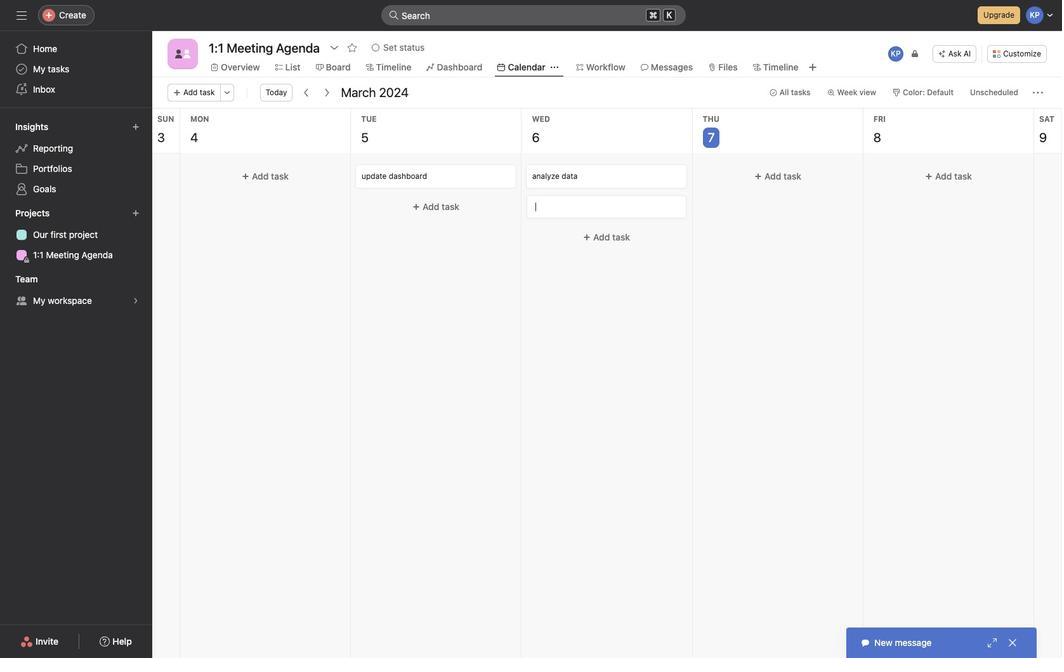 Task type: describe. For each thing, give the bounding box(es) containing it.
color:
[[903, 88, 926, 97]]

help button
[[92, 630, 140, 653]]

workflow link
[[576, 60, 626, 74]]

unscheduled
[[971, 88, 1019, 97]]

our first project
[[33, 229, 98, 240]]

reporting
[[33, 143, 73, 154]]

home link
[[8, 39, 145, 59]]

wed
[[532, 114, 550, 124]]

2 timeline link from the left
[[753, 60, 799, 74]]

set status button
[[366, 39, 431, 57]]

people image
[[175, 46, 190, 62]]

next week image
[[322, 88, 332, 98]]

sat
[[1040, 114, 1055, 124]]

today
[[266, 88, 287, 97]]

team
[[15, 274, 38, 284]]

set status
[[384, 42, 425, 53]]

ask
[[949, 49, 962, 58]]

all
[[780, 88, 790, 97]]

1:1 meeting agenda
[[33, 250, 113, 260]]

messages link
[[641, 60, 694, 74]]

sun 3
[[157, 114, 174, 145]]

list
[[285, 62, 301, 72]]

analyze data
[[533, 171, 578, 181]]

invite
[[36, 636, 58, 647]]

default
[[928, 88, 954, 97]]

project
[[69, 229, 98, 240]]

projects button
[[13, 204, 61, 222]]

analyze
[[533, 171, 560, 181]]

7
[[708, 130, 715, 145]]

prominent image
[[389, 10, 399, 20]]

team button
[[13, 270, 49, 288]]

my tasks link
[[8, 59, 145, 79]]

tasks for all tasks
[[792, 88, 811, 97]]

1 timeline from the left
[[376, 62, 412, 72]]

tue 5
[[361, 114, 377, 145]]

march 2024
[[341, 85, 409, 100]]

board link
[[316, 60, 351, 74]]

tue
[[361, 114, 377, 124]]

meeting
[[46, 250, 79, 260]]

update dashboard
[[362, 171, 427, 181]]

upgrade
[[984, 10, 1015, 20]]

home
[[33, 43, 57, 54]]

my workspace
[[33, 295, 92, 306]]

insights element
[[0, 116, 152, 202]]

sun
[[157, 114, 174, 124]]

week
[[838, 88, 858, 97]]

overview link
[[211, 60, 260, 74]]

portfolios
[[33, 163, 72, 174]]

week view button
[[822, 84, 883, 102]]

ask ai button
[[933, 45, 977, 63]]

5
[[361, 130, 369, 145]]

mon
[[190, 114, 209, 124]]

board
[[326, 62, 351, 72]]

fri
[[874, 114, 886, 124]]

dashboard
[[389, 171, 427, 181]]

unscheduled button
[[965, 84, 1025, 102]]

invite button
[[12, 630, 67, 653]]

files link
[[709, 60, 738, 74]]

color: default button
[[888, 84, 960, 102]]

set
[[384, 42, 397, 53]]

ai
[[964, 49, 972, 58]]

portfolios link
[[8, 159, 145, 179]]

1:1
[[33, 250, 44, 260]]

help
[[113, 636, 132, 647]]

thu 7
[[703, 114, 720, 145]]

reporting link
[[8, 138, 145, 159]]

2024
[[379, 85, 409, 100]]

my workspace link
[[8, 291, 145, 311]]

march
[[341, 85, 376, 100]]

list link
[[275, 60, 301, 74]]

insights
[[15, 121, 48, 132]]

my tasks
[[33, 63, 69, 74]]

customize button
[[988, 45, 1048, 63]]

add tab image
[[808, 62, 818, 72]]



Task type: locate. For each thing, give the bounding box(es) containing it.
goals
[[33, 183, 56, 194]]

fri 8
[[874, 114, 886, 145]]

1 vertical spatial my
[[33, 295, 45, 306]]

my inside "teams" element
[[33, 295, 45, 306]]

all tasks
[[780, 88, 811, 97]]

previous week image
[[302, 88, 312, 98]]

tab actions image
[[551, 63, 559, 71]]

my for my workspace
[[33, 295, 45, 306]]

None field
[[382, 5, 686, 25]]

add to starred image
[[347, 43, 358, 53]]

0 horizontal spatial more actions image
[[223, 89, 231, 97]]

our first project link
[[8, 225, 145, 245]]

tasks
[[48, 63, 69, 74], [792, 88, 811, 97]]

agenda
[[82, 250, 113, 260]]

8
[[874, 130, 882, 145]]

color: default
[[903, 88, 954, 97]]

ask ai
[[949, 49, 972, 58]]

all tasks button
[[764, 84, 817, 102]]

my down team popup button
[[33, 295, 45, 306]]

my
[[33, 63, 45, 74], [33, 295, 45, 306]]

4
[[190, 130, 198, 145]]

our
[[33, 229, 48, 240]]

1 horizontal spatial tasks
[[792, 88, 811, 97]]

more actions image up sat
[[1034, 88, 1044, 98]]

6
[[532, 130, 540, 145]]

⌘
[[650, 10, 658, 20]]

my for my tasks
[[33, 63, 45, 74]]

view
[[860, 88, 877, 97]]

None text field
[[206, 36, 323, 59], [536, 201, 678, 213], [206, 36, 323, 59], [536, 201, 678, 213]]

more actions image
[[1034, 88, 1044, 98], [223, 89, 231, 97]]

wed 6
[[532, 114, 550, 145]]

customize
[[1004, 49, 1042, 58]]

new message
[[875, 637, 932, 648]]

add task
[[183, 88, 215, 97], [252, 171, 289, 182], [765, 171, 802, 182], [936, 171, 973, 182], [423, 201, 460, 212], [594, 232, 631, 243]]

inbox
[[33, 84, 55, 95]]

workspace
[[48, 295, 92, 306]]

projects
[[15, 208, 50, 218]]

timeline link down set on the left of the page
[[366, 60, 412, 74]]

timeline up the all
[[764, 62, 799, 72]]

k
[[667, 10, 673, 20]]

tasks inside dropdown button
[[792, 88, 811, 97]]

tasks down "home"
[[48, 63, 69, 74]]

0 vertical spatial tasks
[[48, 63, 69, 74]]

new project or portfolio image
[[132, 210, 140, 217]]

expand new message image
[[988, 638, 998, 648]]

Search tasks, projects, and more text field
[[382, 5, 686, 25]]

hide sidebar image
[[17, 10, 27, 20]]

tasks right the all
[[792, 88, 811, 97]]

status
[[400, 42, 425, 53]]

see details, my workspace image
[[132, 297, 140, 305]]

week view
[[838, 88, 877, 97]]

1 horizontal spatial more actions image
[[1034, 88, 1044, 98]]

1 horizontal spatial timeline link
[[753, 60, 799, 74]]

projects element
[[0, 202, 152, 268]]

add
[[183, 88, 198, 97], [252, 171, 269, 182], [765, 171, 782, 182], [936, 171, 953, 182], [423, 201, 440, 212], [594, 232, 611, 243]]

mon 4
[[190, 114, 209, 145]]

task
[[200, 88, 215, 97], [271, 171, 289, 182], [784, 171, 802, 182], [955, 171, 973, 182], [442, 201, 460, 212], [613, 232, 631, 243]]

2 my from the top
[[33, 295, 45, 306]]

calendar
[[508, 62, 546, 72]]

my inside 'global' element
[[33, 63, 45, 74]]

1 vertical spatial tasks
[[792, 88, 811, 97]]

2 timeline from the left
[[764, 62, 799, 72]]

timeline link up the all
[[753, 60, 799, 74]]

3
[[157, 130, 165, 145]]

create
[[59, 10, 86, 20]]

0 vertical spatial my
[[33, 63, 45, 74]]

kp button
[[887, 45, 905, 63]]

files
[[719, 62, 738, 72]]

messages
[[651, 62, 694, 72]]

create button
[[38, 5, 95, 25]]

1 my from the top
[[33, 63, 45, 74]]

close image
[[1008, 638, 1018, 648]]

data
[[562, 171, 578, 181]]

workflow
[[587, 62, 626, 72]]

9
[[1040, 130, 1048, 145]]

teams element
[[0, 268, 152, 314]]

1:1 meeting agenda link
[[8, 245, 145, 265]]

0 horizontal spatial timeline link
[[366, 60, 412, 74]]

1 timeline link from the left
[[366, 60, 412, 74]]

0 horizontal spatial timeline
[[376, 62, 412, 72]]

dashboard
[[437, 62, 483, 72]]

thu
[[703, 114, 720, 124]]

timeline down the set status 'popup button'
[[376, 62, 412, 72]]

0 horizontal spatial tasks
[[48, 63, 69, 74]]

overview
[[221, 62, 260, 72]]

kp
[[891, 49, 901, 58]]

show options image
[[330, 43, 340, 53]]

calendar link
[[498, 60, 546, 74]]

update
[[362, 171, 387, 181]]

inbox link
[[8, 79, 145, 100]]

more actions image down the overview link
[[223, 89, 231, 97]]

global element
[[0, 31, 152, 107]]

tasks for my tasks
[[48, 63, 69, 74]]

tasks inside 'global' element
[[48, 63, 69, 74]]

dashboard link
[[427, 60, 483, 74]]

1 horizontal spatial timeline
[[764, 62, 799, 72]]

first
[[51, 229, 67, 240]]

upgrade button
[[978, 6, 1021, 24]]

new insights image
[[132, 123, 140, 131]]

my up inbox
[[33, 63, 45, 74]]

today button
[[260, 84, 293, 102]]



Task type: vqa. For each thing, say whether or not it's contained in the screenshot.
My workspace link
yes



